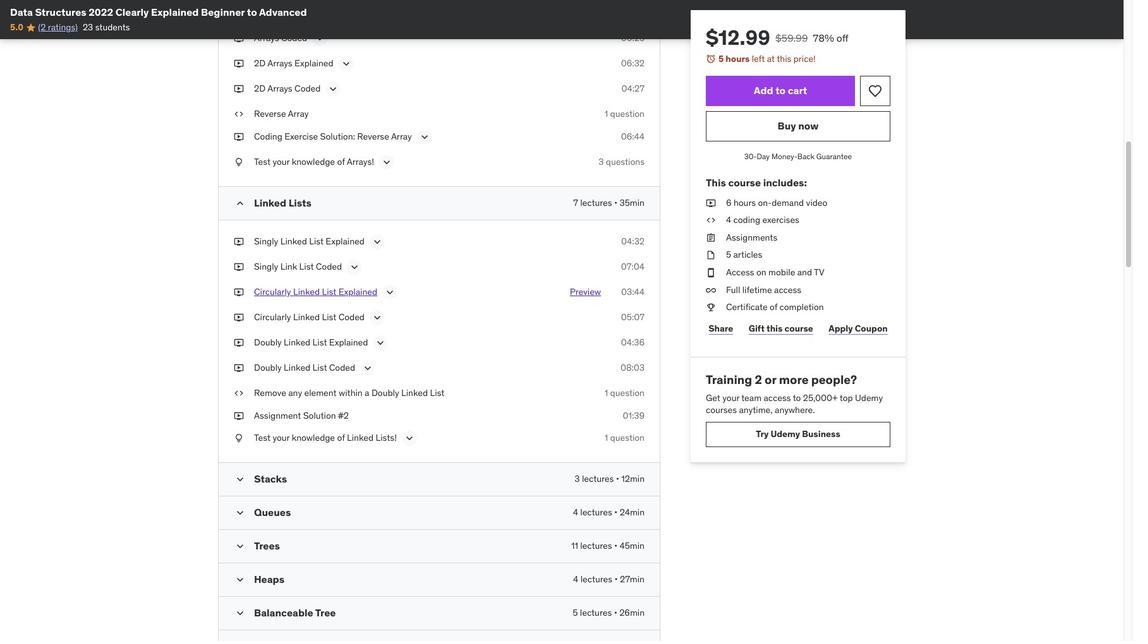 Task type: locate. For each thing, give the bounding box(es) containing it.
1 horizontal spatial to
[[776, 84, 786, 97]]

to up anywhere.
[[793, 392, 801, 404]]

of down full lifetime access
[[770, 302, 778, 313]]

access inside training 2 or more people? get your team access to 25,000+ top udemy courses anytime, anywhere.
[[764, 392, 791, 404]]

5 left articles on the top of page
[[727, 249, 732, 261]]

2 horizontal spatial 5
[[727, 249, 732, 261]]

1 small image from the top
[[234, 197, 247, 210]]

test down coding on the left top of page
[[254, 156, 271, 168]]

doubly up doubly linked list coded
[[254, 337, 282, 348]]

3 left "questions"
[[599, 156, 604, 168]]

1 question up 06:44
[[605, 108, 645, 120]]

wishlist image
[[868, 83, 883, 98]]

hours
[[726, 53, 750, 64], [734, 197, 756, 208]]

lectures for heaps
[[581, 574, 613, 586]]

small image left queues
[[234, 507, 247, 520]]

circularly
[[254, 286, 291, 298], [254, 312, 291, 323]]

1 vertical spatial knowledge
[[292, 433, 335, 444]]

small image left balanceable
[[234, 608, 247, 620]]

1 vertical spatial test
[[254, 433, 271, 444]]

of left arrays! at the left of the page
[[337, 156, 345, 168]]

hours for 6
[[734, 197, 756, 208]]

• for heaps
[[615, 574, 618, 586]]

0 vertical spatial your
[[273, 156, 290, 168]]

1 vertical spatial udemy
[[771, 429, 801, 440]]

0 vertical spatial 3
[[599, 156, 604, 168]]

beginner
[[201, 6, 245, 18]]

• for balanceable tree
[[614, 608, 618, 619]]

knowledge for linked
[[292, 433, 335, 444]]

list
[[309, 236, 324, 247], [299, 261, 314, 273], [322, 286, 337, 298], [322, 312, 337, 323], [313, 337, 327, 348], [313, 362, 327, 374], [430, 388, 445, 399]]

2 vertical spatial doubly
[[372, 388, 399, 399]]

course
[[729, 177, 761, 189], [785, 323, 814, 335]]

0 vertical spatial question
[[611, 108, 645, 120]]

this inside 'link'
[[767, 323, 783, 335]]

3 1 from the top
[[605, 433, 608, 444]]

2 vertical spatial 1 question
[[605, 433, 645, 444]]

1 horizontal spatial 3
[[599, 156, 604, 168]]

1 vertical spatial 2d
[[254, 83, 266, 95]]

0 vertical spatial doubly
[[254, 337, 282, 348]]

(2 ratings)
[[38, 22, 78, 33]]

3 questions
[[599, 156, 645, 168]]

2 question from the top
[[611, 388, 645, 399]]

full
[[727, 284, 741, 296]]

linked inside button
[[293, 286, 320, 298]]

singly
[[254, 236, 278, 247], [254, 261, 278, 273]]

• left 45min
[[615, 541, 618, 552]]

1 vertical spatial 4
[[573, 507, 579, 519]]

3
[[599, 156, 604, 168], [575, 474, 580, 485]]

udemy right top
[[856, 392, 883, 404]]

mobile
[[769, 267, 796, 278]]

2 small image from the top
[[234, 541, 247, 553]]

1 vertical spatial access
[[764, 392, 791, 404]]

1 vertical spatial to
[[776, 84, 786, 97]]

12min
[[622, 474, 645, 485]]

of down #2
[[337, 433, 345, 444]]

this
[[777, 53, 792, 64], [767, 323, 783, 335]]

back
[[798, 152, 815, 161]]

linked up "circularly linked list coded"
[[293, 286, 320, 298]]

linked up any
[[284, 362, 311, 374]]

0 horizontal spatial course
[[729, 177, 761, 189]]

show lecture description image for singly linked list explained
[[371, 236, 384, 249]]

1 vertical spatial 1
[[605, 388, 608, 399]]

this right the at in the right top of the page
[[777, 53, 792, 64]]

1 vertical spatial 1 question
[[605, 388, 645, 399]]

1 horizontal spatial course
[[785, 323, 814, 335]]

explained up singly link list coded
[[326, 236, 365, 247]]

2 horizontal spatial show lecture description image
[[418, 131, 431, 144]]

solution:
[[320, 131, 355, 142]]

2 vertical spatial to
[[793, 392, 801, 404]]

show lecture description image for circularly linked list coded
[[371, 312, 384, 324]]

1 1 question from the top
[[605, 108, 645, 120]]

doubly linked list coded
[[254, 362, 355, 374]]

question up 01:39
[[611, 388, 645, 399]]

5 for 5 lectures • 26min
[[573, 608, 578, 619]]

xsmall image
[[234, 33, 244, 45], [234, 58, 244, 70], [234, 108, 244, 121], [234, 131, 244, 143], [706, 249, 716, 262], [234, 261, 244, 274], [706, 267, 716, 279], [706, 302, 716, 314], [234, 312, 244, 324], [234, 362, 244, 375], [234, 388, 244, 400], [234, 433, 244, 445]]

question down 01:39
[[611, 433, 645, 444]]

list inside button
[[322, 286, 337, 298]]

small image
[[234, 474, 247, 486], [234, 541, 247, 553], [234, 574, 247, 587], [234, 608, 247, 620]]

1 2d from the top
[[254, 58, 266, 69]]

2 vertical spatial of
[[337, 433, 345, 444]]

2 vertical spatial question
[[611, 433, 645, 444]]

small image
[[234, 197, 247, 210], [234, 507, 247, 520]]

4 lectures • 24min
[[573, 507, 645, 519]]

hours right the 6 at top
[[734, 197, 756, 208]]

doubly up remove
[[254, 362, 282, 374]]

0 vertical spatial udemy
[[856, 392, 883, 404]]

5 hours left at this price!
[[719, 53, 816, 64]]

1 horizontal spatial reverse
[[357, 131, 389, 142]]

guarantee
[[817, 152, 853, 161]]

full lifetime access
[[727, 284, 802, 296]]

lectures left 12min
[[582, 474, 614, 485]]

2 small image from the top
[[234, 507, 247, 520]]

2 2d from the top
[[254, 83, 266, 95]]

anywhere.
[[775, 405, 815, 416]]

linked down "circularly linked list explained" button
[[293, 312, 320, 323]]

1 vertical spatial circularly
[[254, 312, 291, 323]]

2d for 2d arrays explained
[[254, 58, 266, 69]]

• left 35min
[[615, 197, 618, 209]]

03:44
[[622, 286, 645, 298]]

lectures up 11 lectures • 45min
[[581, 507, 613, 519]]

0 vertical spatial small image
[[234, 197, 247, 210]]

small image left heaps
[[234, 574, 247, 587]]

2 horizontal spatial to
[[793, 392, 801, 404]]

0 vertical spatial knowledge
[[292, 156, 335, 168]]

2d arrays coded
[[254, 83, 321, 95]]

lectures for balanceable tree
[[580, 608, 612, 619]]

2 test from the top
[[254, 433, 271, 444]]

gift
[[749, 323, 765, 335]]

show lecture description image for doubly linked list coded
[[362, 362, 374, 375]]

1 vertical spatial hours
[[734, 197, 756, 208]]

0 vertical spatial hours
[[726, 53, 750, 64]]

singly up singly link list coded
[[254, 236, 278, 247]]

access down or
[[764, 392, 791, 404]]

lectures down the 4 lectures • 27min
[[580, 608, 612, 619]]

access down mobile
[[775, 284, 802, 296]]

of for test your knowledge of linked lists!
[[337, 433, 345, 444]]

remove
[[254, 388, 286, 399]]

question up 06:44
[[611, 108, 645, 120]]

small image left the trees at bottom left
[[234, 541, 247, 553]]

3 up '4 lectures • 24min' at the bottom of page
[[575, 474, 580, 485]]

circularly inside button
[[254, 286, 291, 298]]

06:32
[[621, 58, 645, 69]]

array
[[288, 108, 309, 120], [391, 131, 412, 142]]

tree
[[315, 607, 336, 620]]

your for test your knowledge of arrays!
[[273, 156, 290, 168]]

1 vertical spatial of
[[770, 302, 778, 313]]

1 vertical spatial reverse
[[357, 131, 389, 142]]

0 vertical spatial access
[[775, 284, 802, 296]]

small image left linked lists
[[234, 197, 247, 210]]

access on mobile and tv
[[727, 267, 825, 278]]

this
[[706, 177, 726, 189]]

2d
[[254, 58, 266, 69], [254, 83, 266, 95]]

small image for trees
[[234, 541, 247, 553]]

0 horizontal spatial reverse
[[254, 108, 286, 120]]

0 horizontal spatial show lecture description image
[[327, 83, 340, 96]]

to left cart
[[776, 84, 786, 97]]

• for linked lists
[[615, 197, 618, 209]]

coding
[[254, 131, 283, 142]]

this course includes:
[[706, 177, 807, 189]]

0 vertical spatial show lecture description image
[[327, 83, 340, 96]]

try udemy business
[[756, 429, 841, 440]]

1 vertical spatial 5
[[727, 249, 732, 261]]

1 knowledge from the top
[[292, 156, 335, 168]]

1 test from the top
[[254, 156, 271, 168]]

hours left left on the top right of page
[[726, 53, 750, 64]]

or
[[765, 372, 777, 387]]

xsmall image
[[234, 7, 244, 20], [234, 83, 244, 96], [234, 156, 244, 169], [706, 197, 716, 209], [706, 214, 716, 227], [706, 232, 716, 244], [234, 236, 244, 248], [706, 284, 716, 297], [234, 286, 244, 299], [234, 337, 244, 349], [234, 410, 244, 423]]

2d down arrays coded
[[254, 58, 266, 69]]

4 down the 6 at top
[[727, 214, 732, 226]]

lectures right '7'
[[581, 197, 612, 209]]

knowledge down exercise
[[292, 156, 335, 168]]

0 vertical spatial 5
[[719, 53, 724, 64]]

2 vertical spatial show lecture description image
[[384, 286, 397, 299]]

remove any element within a doubly linked list
[[254, 388, 445, 399]]

3 question from the top
[[611, 433, 645, 444]]

show lecture description image for 2d arrays explained
[[340, 58, 353, 70]]

hours for 5
[[726, 53, 750, 64]]

1 small image from the top
[[234, 474, 247, 486]]

reverse up arrays! at the left of the page
[[357, 131, 389, 142]]

2 vertical spatial your
[[273, 433, 290, 444]]

2 vertical spatial 4
[[574, 574, 579, 586]]

1 horizontal spatial show lecture description image
[[384, 286, 397, 299]]

1 vertical spatial small image
[[234, 507, 247, 520]]

more
[[779, 372, 809, 387]]

lectures right 11
[[581, 541, 612, 552]]

25,000+
[[804, 392, 838, 404]]

share
[[709, 323, 734, 335]]

0 vertical spatial 1 question
[[605, 108, 645, 120]]

arrays up arrays coded
[[254, 7, 279, 19]]

5 down the 4 lectures • 27min
[[573, 608, 578, 619]]

1 vertical spatial question
[[611, 388, 645, 399]]

0 vertical spatial singly
[[254, 236, 278, 247]]

lectures down 11 lectures • 45min
[[581, 574, 613, 586]]

circularly linked list explained button
[[254, 286, 378, 302]]

1 vertical spatial course
[[785, 323, 814, 335]]

show lecture description image for 2d arrays coded
[[327, 83, 340, 96]]

show lecture description image
[[314, 33, 326, 45], [340, 58, 353, 70], [381, 156, 393, 169], [371, 236, 384, 249], [348, 261, 361, 274], [371, 312, 384, 324], [375, 337, 387, 350], [362, 362, 374, 375], [403, 433, 416, 445]]

gift this course link
[[746, 317, 816, 342]]

coded down "circularly linked list explained" button
[[339, 312, 365, 323]]

$12.99
[[706, 25, 771, 51]]

1 vertical spatial array
[[391, 131, 412, 142]]

0 vertical spatial 1
[[605, 108, 608, 120]]

balanceable tree
[[254, 607, 336, 620]]

1 question down 01:39
[[605, 433, 645, 444]]

0 horizontal spatial to
[[247, 6, 257, 18]]

show lecture description image for arrays coded
[[314, 33, 326, 45]]

coded down 2d arrays explained
[[295, 83, 321, 95]]

reverse up coding on the left top of page
[[254, 108, 286, 120]]

singly left link on the left top of page
[[254, 261, 278, 273]]

your
[[273, 156, 290, 168], [723, 392, 740, 404], [273, 433, 290, 444]]

linked left lists!
[[347, 433, 374, 444]]

2 circularly from the top
[[254, 312, 291, 323]]

26min
[[620, 608, 645, 619]]

circularly for circularly linked list explained
[[254, 286, 291, 298]]

course up the 6 at top
[[729, 177, 761, 189]]

get
[[706, 392, 721, 404]]

$59.99
[[776, 32, 808, 44]]

4 up 11
[[573, 507, 579, 519]]

• left 26min at the bottom right of the page
[[614, 608, 618, 619]]

team
[[742, 392, 762, 404]]

test for test your knowledge of linked lists!
[[254, 433, 271, 444]]

arrays explained
[[254, 7, 320, 19]]

show lecture description image
[[327, 83, 340, 96], [418, 131, 431, 144], [384, 286, 397, 299]]

1 circularly from the top
[[254, 286, 291, 298]]

0 vertical spatial to
[[247, 6, 257, 18]]

4 for queues
[[573, 507, 579, 519]]

doubly right the a
[[372, 388, 399, 399]]

2 singly from the top
[[254, 261, 278, 273]]

list for circularly linked list coded
[[322, 312, 337, 323]]

06:25
[[621, 33, 645, 44]]

• left "27min" at the right of the page
[[615, 574, 618, 586]]

1 singly from the top
[[254, 236, 278, 247]]

0 horizontal spatial 3
[[575, 474, 580, 485]]

to right beginner
[[247, 6, 257, 18]]

1 horizontal spatial udemy
[[856, 392, 883, 404]]

0 vertical spatial test
[[254, 156, 271, 168]]

coded up circularly linked list explained at the left top of page
[[316, 261, 342, 273]]

1 vertical spatial show lecture description image
[[418, 131, 431, 144]]

heaps
[[254, 574, 285, 586]]

course down completion
[[785, 323, 814, 335]]

lectures for trees
[[581, 541, 612, 552]]

•
[[615, 197, 618, 209], [616, 474, 620, 485], [615, 507, 618, 519], [615, 541, 618, 552], [615, 574, 618, 586], [614, 608, 618, 619]]

knowledge
[[292, 156, 335, 168], [292, 433, 335, 444]]

• left 12min
[[616, 474, 620, 485]]

0 horizontal spatial 5
[[573, 608, 578, 619]]

doubly for doubly linked list coded
[[254, 362, 282, 374]]

this right gift
[[767, 323, 783, 335]]

add to cart button
[[706, 76, 856, 106]]

test down assignment
[[254, 433, 271, 444]]

arrays down advanced
[[254, 33, 279, 44]]

your up courses on the bottom of page
[[723, 392, 740, 404]]

0 vertical spatial circularly
[[254, 286, 291, 298]]

2 vertical spatial 5
[[573, 608, 578, 619]]

7 lectures • 35min
[[574, 197, 645, 209]]

explained down "circularly linked list coded"
[[329, 337, 368, 348]]

1 vertical spatial doubly
[[254, 362, 282, 374]]

1 question up 01:39
[[605, 388, 645, 399]]

3 small image from the top
[[234, 574, 247, 587]]

top
[[840, 392, 853, 404]]

0 vertical spatial of
[[337, 156, 345, 168]]

2 1 question from the top
[[605, 388, 645, 399]]

arrays coded
[[254, 33, 307, 44]]

3 1 question from the top
[[605, 433, 645, 444]]

coded for singly
[[316, 261, 342, 273]]

coded up remove any element within a doubly linked list
[[329, 362, 355, 374]]

small image left stacks
[[234, 474, 247, 486]]

3 for 3 questions
[[599, 156, 604, 168]]

0 horizontal spatial array
[[288, 108, 309, 120]]

small image for linked lists
[[234, 197, 247, 210]]

lectures
[[581, 197, 612, 209], [582, 474, 614, 485], [581, 507, 613, 519], [581, 541, 612, 552], [581, 574, 613, 586], [580, 608, 612, 619]]

certificate of completion
[[727, 302, 824, 313]]

udemy right the try on the bottom of page
[[771, 429, 801, 440]]

1 horizontal spatial 5
[[719, 53, 724, 64]]

knowledge down solution
[[292, 433, 335, 444]]

access
[[727, 267, 755, 278]]

arrays inside button
[[254, 7, 279, 19]]

small image for queues
[[234, 507, 247, 520]]

show lecture description image for coding exercise solution: reverse array
[[418, 131, 431, 144]]

5 right alarm icon
[[719, 53, 724, 64]]

1 vertical spatial 3
[[575, 474, 580, 485]]

linked
[[254, 197, 286, 209], [281, 236, 307, 247], [293, 286, 320, 298], [293, 312, 320, 323], [284, 337, 311, 348], [284, 362, 311, 374], [402, 388, 428, 399], [347, 433, 374, 444]]

structures
[[35, 6, 86, 18]]

2d up reverse array
[[254, 83, 266, 95]]

4 small image from the top
[[234, 608, 247, 620]]

05:07
[[621, 312, 645, 323]]

4 down 11
[[574, 574, 579, 586]]

2 vertical spatial 1
[[605, 433, 608, 444]]

circularly down link on the left top of page
[[254, 286, 291, 298]]

1 vertical spatial this
[[767, 323, 783, 335]]

0 vertical spatial 2d
[[254, 58, 266, 69]]

your down coding on the left top of page
[[273, 156, 290, 168]]

circularly up doubly linked list explained
[[254, 312, 291, 323]]

• left '24min'
[[615, 507, 618, 519]]

lists!
[[376, 433, 397, 444]]

1 vertical spatial your
[[723, 392, 740, 404]]

your down assignment
[[273, 433, 290, 444]]

1 vertical spatial singly
[[254, 261, 278, 273]]

• for trees
[[615, 541, 618, 552]]

arrays up reverse array
[[268, 83, 293, 95]]

2 knowledge from the top
[[292, 433, 335, 444]]

data structures 2022 clearly explained beginner to advanced
[[10, 6, 307, 18]]

2022
[[89, 6, 113, 18]]

of for test your knowledge of arrays!
[[337, 156, 345, 168]]

30-day money-back guarantee
[[745, 152, 853, 161]]

linked right the a
[[402, 388, 428, 399]]



Task type: vqa. For each thing, say whether or not it's contained in the screenshot.


Task type: describe. For each thing, give the bounding box(es) containing it.
list for singly link list coded
[[299, 261, 314, 273]]

circularly linked list explained
[[254, 286, 378, 298]]

0 vertical spatial course
[[729, 177, 761, 189]]

certificate
[[727, 302, 768, 313]]

now
[[799, 120, 819, 132]]

show lecture description image for singly link list coded
[[348, 261, 361, 274]]

assignments
[[727, 232, 778, 243]]

video
[[807, 197, 828, 208]]

45min
[[620, 541, 645, 552]]

#2
[[338, 410, 349, 422]]

questions
[[606, 156, 645, 168]]

lectures for linked lists
[[581, 197, 612, 209]]

lists
[[289, 197, 312, 209]]

06:44
[[621, 131, 645, 142]]

circularly linked list coded
[[254, 312, 365, 323]]

assignment solution #2
[[254, 410, 349, 422]]

course inside the "gift this course" 'link'
[[785, 323, 814, 335]]

alarm image
[[706, 54, 716, 64]]

list for doubly linked list explained
[[313, 337, 327, 348]]

at
[[767, 53, 775, 64]]

04:36
[[621, 337, 645, 348]]

includes:
[[764, 177, 807, 189]]

4 lectures • 27min
[[574, 574, 645, 586]]

• for stacks
[[616, 474, 620, 485]]

any
[[288, 388, 302, 399]]

demand
[[772, 197, 804, 208]]

linked up doubly linked list coded
[[284, 337, 311, 348]]

a
[[365, 388, 370, 399]]

linked up singly link list coded
[[281, 236, 307, 247]]

gift this course
[[749, 323, 814, 335]]

completion
[[780, 302, 824, 313]]

apply
[[829, 323, 853, 335]]

2d for 2d arrays coded
[[254, 83, 266, 95]]

linked left lists
[[254, 197, 286, 209]]

reverse array
[[254, 108, 309, 120]]

6
[[727, 197, 732, 208]]

04:27
[[622, 83, 645, 95]]

show lecture description image for test your knowledge of linked lists!
[[403, 433, 416, 445]]

preview
[[570, 286, 601, 298]]

test for test your knowledge of arrays!
[[254, 156, 271, 168]]

coded for circularly
[[339, 312, 365, 323]]

share button
[[706, 317, 736, 342]]

clearly
[[115, 6, 149, 18]]

to inside button
[[776, 84, 786, 97]]

buy
[[778, 120, 797, 132]]

advanced
[[259, 6, 307, 18]]

4 for heaps
[[574, 574, 579, 586]]

doubly for doubly linked list explained
[[254, 337, 282, 348]]

assignment
[[254, 410, 301, 422]]

data
[[10, 6, 33, 18]]

singly linked list explained
[[254, 236, 365, 247]]

articles
[[734, 249, 763, 261]]

0 vertical spatial 4
[[727, 214, 732, 226]]

add to cart
[[754, 84, 808, 97]]

coded for doubly
[[329, 362, 355, 374]]

07:04
[[621, 261, 645, 273]]

3 for 3 lectures • 12min
[[575, 474, 580, 485]]

people?
[[812, 372, 858, 387]]

0 vertical spatial this
[[777, 53, 792, 64]]

show lecture description image for test your knowledge of arrays!
[[381, 156, 393, 169]]

stacks
[[254, 473, 287, 486]]

0 vertical spatial array
[[288, 108, 309, 120]]

left
[[752, 53, 765, 64]]

small image for heaps
[[234, 574, 247, 587]]

coupon
[[855, 323, 888, 335]]

coded down arrays explained button
[[281, 33, 307, 44]]

list for doubly linked list coded
[[313, 362, 327, 374]]

your for test your knowledge of linked lists!
[[273, 433, 290, 444]]

1 question from the top
[[611, 108, 645, 120]]

list for circularly linked list explained
[[322, 286, 337, 298]]

5 for 5 hours left at this price!
[[719, 53, 724, 64]]

78%
[[813, 32, 835, 44]]

doubly linked list explained
[[254, 337, 368, 348]]

knowledge for arrays!
[[292, 156, 335, 168]]

to inside training 2 or more people? get your team access to 25,000+ top udemy courses anytime, anywhere.
[[793, 392, 801, 404]]

explained right clearly
[[151, 6, 199, 18]]

apply coupon button
[[826, 317, 891, 342]]

27min
[[620, 574, 645, 586]]

1 horizontal spatial array
[[391, 131, 412, 142]]

try
[[756, 429, 769, 440]]

lectures for queues
[[581, 507, 613, 519]]

5 for 5 articles
[[727, 249, 732, 261]]

on
[[757, 267, 767, 278]]

arrays down arrays coded
[[268, 58, 293, 69]]

off
[[837, 32, 849, 44]]

test your knowledge of linked lists!
[[254, 433, 397, 444]]

buy now
[[778, 120, 819, 132]]

arrays!
[[347, 156, 374, 168]]

exercise
[[285, 131, 318, 142]]

explained up arrays coded
[[281, 7, 320, 19]]

coding exercise solution: reverse array
[[254, 131, 412, 142]]

queues
[[254, 507, 291, 519]]

and
[[798, 267, 813, 278]]

35min
[[620, 197, 645, 209]]

small image for stacks
[[234, 474, 247, 486]]

small image for balanceable tree
[[234, 608, 247, 620]]

2d arrays explained
[[254, 58, 334, 69]]

courses
[[706, 405, 737, 416]]

day
[[757, 152, 770, 161]]

explained up 2d arrays coded
[[295, 58, 334, 69]]

singly link list coded
[[254, 261, 342, 273]]

0 horizontal spatial udemy
[[771, 429, 801, 440]]

• for queues
[[615, 507, 618, 519]]

4 coding exercises
[[727, 214, 800, 226]]

show lecture description image for doubly linked list explained
[[375, 337, 387, 350]]

list for singly linked list explained
[[309, 236, 324, 247]]

2 1 from the top
[[605, 388, 608, 399]]

30-
[[745, 152, 757, 161]]

2
[[755, 372, 762, 387]]

singly for singly linked list explained
[[254, 236, 278, 247]]

arrays explained button
[[254, 7, 320, 22]]

within
[[339, 388, 363, 399]]

lectures for stacks
[[582, 474, 614, 485]]

cart
[[788, 84, 808, 97]]

6 hours on-demand video
[[727, 197, 828, 208]]

0 vertical spatial reverse
[[254, 108, 286, 120]]

01:39
[[623, 410, 645, 422]]

1 1 from the top
[[605, 108, 608, 120]]

explained up "circularly linked list coded"
[[339, 286, 378, 298]]

ratings)
[[48, 22, 78, 33]]

udemy inside training 2 or more people? get your team access to 25,000+ top udemy courses anytime, anywhere.
[[856, 392, 883, 404]]

your inside training 2 or more people? get your team access to 25,000+ top udemy courses anytime, anywhere.
[[723, 392, 740, 404]]

trees
[[254, 540, 280, 553]]

solution
[[303, 410, 336, 422]]

price!
[[794, 53, 816, 64]]

5 articles
[[727, 249, 763, 261]]

circularly for circularly linked list coded
[[254, 312, 291, 323]]

singly for singly link list coded
[[254, 261, 278, 273]]

3 lectures • 12min
[[575, 474, 645, 485]]

08:03
[[621, 362, 645, 374]]



